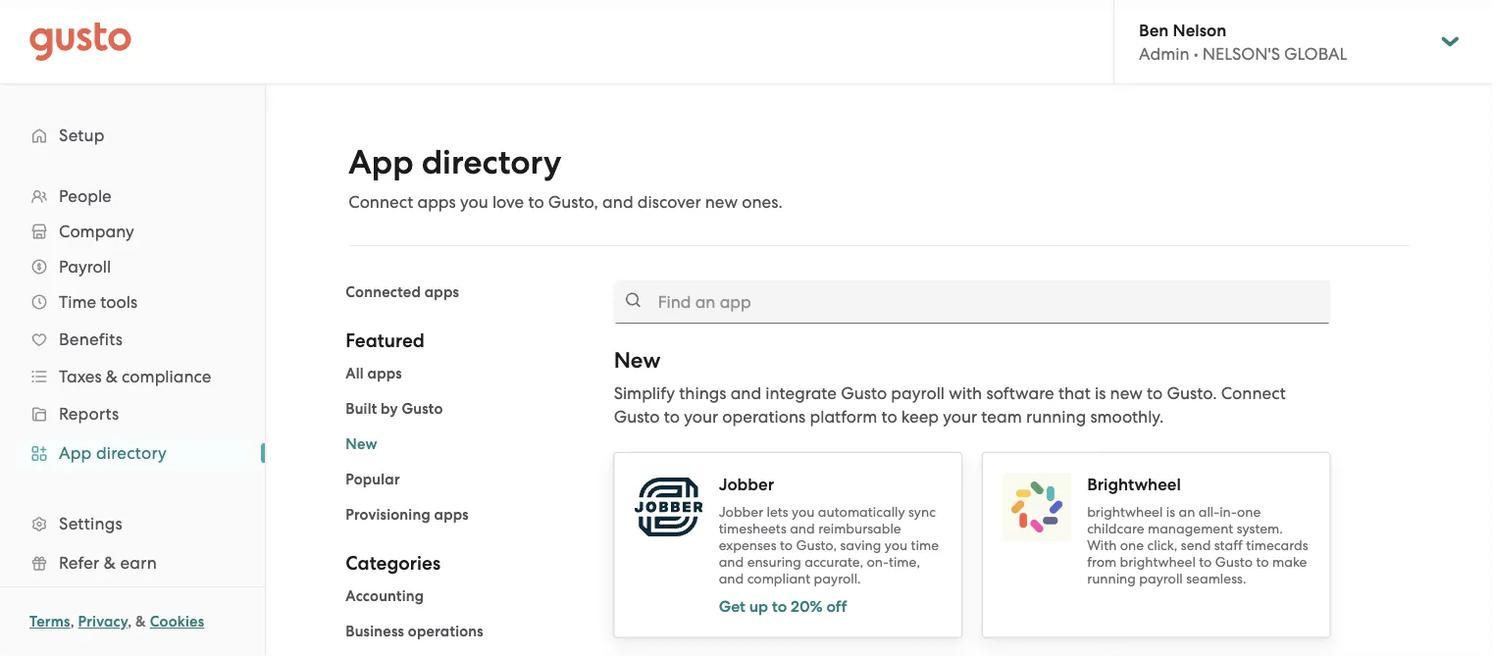 Task type: locate. For each thing, give the bounding box(es) containing it.
,
[[70, 613, 74, 631], [128, 613, 132, 631]]

0 vertical spatial connect
[[349, 192, 413, 212]]

0 vertical spatial running
[[1026, 407, 1086, 427]]

0 horizontal spatial new
[[346, 436, 377, 453]]

automatically
[[818, 504, 905, 521]]

one up 'system.'
[[1237, 504, 1261, 521]]

1 horizontal spatial connect
[[1221, 384, 1286, 403]]

jobber up lets
[[719, 474, 774, 495]]

1 vertical spatial connect
[[1221, 384, 1286, 403]]

payroll inside the simplify things and integrate gusto payroll with software that is new to gusto. connect gusto to your operations platform to keep your team running smoothly.
[[891, 384, 945, 403]]

in-
[[1220, 504, 1237, 521]]

0 horizontal spatial directory
[[96, 444, 167, 463]]

setup link
[[20, 118, 245, 153]]

1 horizontal spatial new
[[614, 347, 661, 373]]

app inside list
[[59, 444, 92, 463]]

0 horizontal spatial running
[[1026, 407, 1086, 427]]

1 horizontal spatial new
[[1110, 384, 1143, 403]]

0 horizontal spatial app
[[59, 444, 92, 463]]

running down that
[[1026, 407, 1086, 427]]

ones.
[[742, 192, 783, 212]]

one
[[1237, 504, 1261, 521], [1120, 538, 1144, 554]]

1 vertical spatial &
[[104, 553, 116, 573]]

1 vertical spatial jobber
[[719, 504, 764, 521]]

& left cookies
[[135, 613, 146, 631]]

you up time,
[[885, 538, 908, 554]]

reimbursable
[[818, 521, 901, 537]]

1 vertical spatial new
[[346, 436, 377, 453]]

20%
[[791, 597, 823, 616]]

& right taxes
[[106, 367, 118, 387]]

brightwheel up childcare
[[1087, 504, 1163, 521]]

running inside brightwheel brightwheel is an all-in-one childcare management system. with one click, send staff timecards from brightwheel to gusto to make running payroll seamless.
[[1087, 571, 1136, 587]]

•
[[1194, 44, 1199, 64]]

1 horizontal spatial payroll
[[1139, 571, 1183, 587]]

, left privacy "link"
[[70, 613, 74, 631]]

taxes
[[59, 367, 102, 387]]

running down from
[[1087, 571, 1136, 587]]

popular
[[346, 471, 400, 489]]

0 horizontal spatial ,
[[70, 613, 74, 631]]

to up ensuring at bottom right
[[780, 538, 793, 554]]

gusto inside brightwheel brightwheel is an all-in-one childcare management system. with one click, send staff timecards from brightwheel to gusto to make running payroll seamless.
[[1216, 554, 1253, 571]]

up
[[749, 597, 768, 616]]

integrate
[[766, 384, 837, 403]]

& left "earn"
[[104, 553, 116, 573]]

your
[[684, 407, 718, 427], [943, 407, 977, 427]]

jobber logo image
[[634, 478, 703, 537]]

apps right connected
[[425, 284, 459, 301]]

you left love
[[460, 192, 488, 212]]

brightwheel
[[1087, 504, 1163, 521], [1120, 554, 1196, 571]]

0 vertical spatial jobber
[[719, 474, 774, 495]]

1 horizontal spatial gusto,
[[796, 538, 837, 554]]

privacy
[[78, 613, 128, 631]]

time
[[59, 292, 96, 312]]

nelson's
[[1203, 44, 1280, 64]]

app directory link
[[20, 436, 245, 471]]

jobber
[[719, 474, 774, 495], [719, 504, 764, 521]]

all apps
[[346, 365, 402, 383]]

0 horizontal spatial your
[[684, 407, 718, 427]]

1 vertical spatial payroll
[[1139, 571, 1183, 587]]

1 your from the left
[[684, 407, 718, 427]]

1 horizontal spatial is
[[1166, 504, 1176, 521]]

payroll down click,
[[1139, 571, 1183, 587]]

0 horizontal spatial payroll
[[891, 384, 945, 403]]

you inside app directory connect apps you love to gusto, and discover new ones.
[[460, 192, 488, 212]]

to up smoothly.
[[1147, 384, 1163, 403]]

connect up connected
[[349, 192, 413, 212]]

0 horizontal spatial operations
[[408, 623, 484, 641]]

1 vertical spatial app
[[59, 444, 92, 463]]

one down childcare
[[1120, 538, 1144, 554]]

apps left love
[[417, 192, 456, 212]]

to right up
[[772, 597, 787, 616]]

categories
[[346, 552, 441, 575]]

1 vertical spatial one
[[1120, 538, 1144, 554]]

terms
[[29, 613, 70, 631]]

app for app directory connect apps you love to gusto, and discover new ones.
[[349, 143, 414, 183]]

1 horizontal spatial you
[[792, 504, 815, 521]]

jobber up timesheets
[[719, 504, 764, 521]]

gusto navigation element
[[0, 84, 265, 656]]

benefits link
[[20, 322, 245, 357]]

taxes & compliance
[[59, 367, 211, 387]]

send
[[1181, 538, 1211, 554]]

directory down reports link
[[96, 444, 167, 463]]

list containing all apps
[[346, 362, 584, 527]]

1 vertical spatial brightwheel
[[1120, 554, 1196, 571]]

payroll inside brightwheel brightwheel is an all-in-one childcare management system. with one click, send staff timecards from brightwheel to gusto to make running payroll seamless.
[[1139, 571, 1183, 587]]

new
[[614, 347, 661, 373], [346, 436, 377, 453]]

to right love
[[528, 192, 544, 212]]

1 vertical spatial new
[[1110, 384, 1143, 403]]

2 horizontal spatial you
[[885, 538, 908, 554]]

lets
[[767, 504, 789, 521]]

directory for app directory
[[96, 444, 167, 463]]

brightwheel logo image
[[1003, 473, 1072, 542]]

gusto, right love
[[548, 192, 598, 212]]

time tools button
[[20, 285, 245, 320]]

featured
[[346, 330, 425, 352]]

built by gusto link
[[346, 400, 443, 418]]

and up ensuring at bottom right
[[790, 521, 815, 537]]

brightwheel
[[1087, 474, 1181, 495]]

home image
[[29, 22, 131, 61]]

directory
[[422, 143, 562, 183], [96, 444, 167, 463]]

by
[[381, 400, 398, 418]]

reports
[[59, 404, 119, 424]]

payroll up keep
[[891, 384, 945, 403]]

company button
[[20, 214, 245, 249]]

you
[[460, 192, 488, 212], [792, 504, 815, 521], [885, 538, 908, 554]]

and up get
[[719, 571, 744, 587]]

1 horizontal spatial your
[[943, 407, 977, 427]]

0 vertical spatial gusto,
[[548, 192, 598, 212]]

app for app directory
[[59, 444, 92, 463]]

directory inside app directory connect apps you love to gusto, and discover new ones.
[[422, 143, 562, 183]]

& for earn
[[104, 553, 116, 573]]

None search field
[[614, 281, 1331, 324]]

seamless.
[[1186, 571, 1247, 587]]

admin
[[1139, 44, 1190, 64]]

reports link
[[20, 396, 245, 432]]

running
[[1026, 407, 1086, 427], [1087, 571, 1136, 587]]

app inside app directory connect apps you love to gusto, and discover new ones.
[[349, 143, 414, 183]]

0 horizontal spatial is
[[1095, 384, 1106, 403]]

0 horizontal spatial one
[[1120, 538, 1144, 554]]

list for categories
[[346, 585, 584, 656]]

0 horizontal spatial connect
[[349, 192, 413, 212]]

0 horizontal spatial gusto,
[[548, 192, 598, 212]]

all apps link
[[346, 365, 402, 383]]

0 vertical spatial new
[[705, 192, 738, 212]]

gusto, up accurate,
[[796, 538, 837, 554]]

operations down accounting link
[[408, 623, 484, 641]]

1 horizontal spatial one
[[1237, 504, 1261, 521]]

tools
[[100, 292, 138, 312]]

1 vertical spatial directory
[[96, 444, 167, 463]]

new left 'ones.' on the top of the page
[[705, 192, 738, 212]]

payroll
[[891, 384, 945, 403], [1139, 571, 1183, 587]]

new inside app directory connect apps you love to gusto, and discover new ones.
[[705, 192, 738, 212]]

and right things
[[731, 384, 762, 403]]

with
[[1087, 538, 1117, 554]]

apps inside app directory connect apps you love to gusto, and discover new ones.
[[417, 192, 456, 212]]

1 horizontal spatial ,
[[128, 613, 132, 631]]

list containing people
[[0, 179, 265, 656]]

operations inside the simplify things and integrate gusto payroll with software that is new to gusto. connect gusto to your operations platform to keep your team running smoothly.
[[722, 407, 806, 427]]

to down send
[[1199, 554, 1212, 571]]

from
[[1087, 554, 1117, 571]]

0 horizontal spatial new
[[705, 192, 738, 212]]

0 vertical spatial is
[[1095, 384, 1106, 403]]

0 vertical spatial operations
[[722, 407, 806, 427]]

connect
[[349, 192, 413, 212], [1221, 384, 1286, 403]]

operations
[[722, 407, 806, 427], [408, 623, 484, 641]]

connect right gusto.
[[1221, 384, 1286, 403]]

connected
[[346, 284, 421, 301]]

is right that
[[1095, 384, 1106, 403]]

gusto down staff
[[1216, 554, 1253, 571]]

1 vertical spatial is
[[1166, 504, 1176, 521]]

operations inside list
[[408, 623, 484, 641]]

you right lets
[[792, 504, 815, 521]]

&
[[106, 367, 118, 387], [104, 553, 116, 573], [135, 613, 146, 631]]

love
[[492, 192, 524, 212]]

taxes & compliance button
[[20, 359, 245, 394]]

, left cookies button
[[128, 613, 132, 631]]

is
[[1095, 384, 1106, 403], [1166, 504, 1176, 521]]

2 jobber from the top
[[719, 504, 764, 521]]

apps right all
[[368, 365, 402, 383]]

operations down integrate
[[722, 407, 806, 427]]

1 horizontal spatial directory
[[422, 143, 562, 183]]

list
[[0, 179, 265, 656], [346, 362, 584, 527], [346, 585, 584, 656]]

directory inside list
[[96, 444, 167, 463]]

& inside 'link'
[[104, 553, 116, 573]]

global
[[1285, 44, 1347, 64]]

gusto.
[[1167, 384, 1217, 403]]

new up smoothly.
[[1110, 384, 1143, 403]]

& inside dropdown button
[[106, 367, 118, 387]]

accounting
[[346, 588, 424, 605]]

brightwheel down click,
[[1120, 554, 1196, 571]]

0 vertical spatial directory
[[422, 143, 562, 183]]

apps
[[417, 192, 456, 212], [425, 284, 459, 301], [368, 365, 402, 383], [434, 506, 469, 524]]

1 horizontal spatial app
[[349, 143, 414, 183]]

list containing accounting
[[346, 585, 584, 656]]

running inside the simplify things and integrate gusto payroll with software that is new to gusto. connect gusto to your operations platform to keep your team running smoothly.
[[1026, 407, 1086, 427]]

new inside the simplify things and integrate gusto payroll with software that is new to gusto. connect gusto to your operations platform to keep your team running smoothly.
[[1110, 384, 1143, 403]]

time,
[[889, 554, 920, 571]]

apps for connected apps
[[425, 284, 459, 301]]

gusto down "simplify"
[[614, 407, 660, 427]]

apps right provisioning on the bottom of the page
[[434, 506, 469, 524]]

0 vertical spatial &
[[106, 367, 118, 387]]

1 horizontal spatial running
[[1087, 571, 1136, 587]]

is inside the simplify things and integrate gusto payroll with software that is new to gusto. connect gusto to your operations platform to keep your team running smoothly.
[[1095, 384, 1106, 403]]

your down with
[[943, 407, 977, 427]]

company
[[59, 222, 134, 241]]

refer & earn link
[[20, 546, 245, 581]]

all
[[346, 365, 364, 383]]

and down expenses
[[719, 554, 744, 571]]

directory up love
[[422, 143, 562, 183]]

1 vertical spatial running
[[1087, 571, 1136, 587]]

new down built
[[346, 436, 377, 453]]

software
[[986, 384, 1055, 403]]

keep
[[902, 407, 939, 427]]

timecards
[[1246, 538, 1308, 554]]

0 horizontal spatial you
[[460, 192, 488, 212]]

all-
[[1199, 504, 1220, 521]]

0 vertical spatial payroll
[[891, 384, 945, 403]]

setup
[[59, 126, 105, 145]]

to
[[528, 192, 544, 212], [1147, 384, 1163, 403], [664, 407, 680, 427], [882, 407, 897, 427], [780, 538, 793, 554], [1199, 554, 1212, 571], [1256, 554, 1269, 571], [772, 597, 787, 616]]

brightwheel brightwheel is an all-in-one childcare management system. with one click, send staff timecards from brightwheel to gusto to make running payroll seamless.
[[1087, 474, 1308, 587]]

team
[[982, 407, 1022, 427]]

your down things
[[684, 407, 718, 427]]

1 horizontal spatial operations
[[722, 407, 806, 427]]

and left discover
[[603, 192, 634, 212]]

ben nelson admin • nelson's global
[[1139, 20, 1347, 64]]

settings link
[[20, 506, 245, 542]]

timesheets
[[719, 521, 787, 537]]

is left an
[[1166, 504, 1176, 521]]

settings
[[59, 514, 123, 534]]

0 vertical spatial you
[[460, 192, 488, 212]]

terms , privacy , & cookies
[[29, 613, 204, 631]]

gusto
[[841, 384, 887, 403], [402, 400, 443, 418], [614, 407, 660, 427], [1216, 554, 1253, 571]]

1 vertical spatial gusto,
[[796, 538, 837, 554]]

provisioning apps link
[[346, 506, 469, 524]]

new up "simplify"
[[614, 347, 661, 373]]

1 vertical spatial operations
[[408, 623, 484, 641]]

0 vertical spatial app
[[349, 143, 414, 183]]

new for things
[[1110, 384, 1143, 403]]



Task type: describe. For each thing, give the bounding box(es) containing it.
app directory
[[59, 444, 167, 463]]

app directory connect apps you love to gusto, and discover new ones.
[[349, 143, 783, 212]]

0 vertical spatial one
[[1237, 504, 1261, 521]]

simplify
[[614, 384, 675, 403]]

and inside the simplify things and integrate gusto payroll with software that is new to gusto. connect gusto to your operations platform to keep your team running smoothly.
[[731, 384, 762, 403]]

accounting link
[[346, 588, 424, 605]]

that
[[1059, 384, 1091, 403]]

2 vertical spatial &
[[135, 613, 146, 631]]

earn
[[120, 553, 157, 573]]

ben
[[1139, 20, 1169, 40]]

new inside list
[[346, 436, 377, 453]]

0 vertical spatial new
[[614, 347, 661, 373]]

0 vertical spatial brightwheel
[[1087, 504, 1163, 521]]

business operations
[[346, 623, 484, 641]]

terms link
[[29, 613, 70, 631]]

click,
[[1148, 538, 1178, 554]]

to left keep
[[882, 407, 897, 427]]

cookies button
[[150, 610, 204, 634]]

and inside app directory connect apps you love to gusto, and discover new ones.
[[603, 192, 634, 212]]

new for directory
[[705, 192, 738, 212]]

2 , from the left
[[128, 613, 132, 631]]

& for compliance
[[106, 367, 118, 387]]

business
[[346, 623, 404, 641]]

on-
[[867, 554, 889, 571]]

jobber jobber lets you automatically sync timesheets and reimbursable expenses to gusto, saving you time and ensuring accurate, on-time, and compliant payroll. get up to 20% off
[[719, 474, 939, 616]]

gusto right by
[[402, 400, 443, 418]]

cookies
[[150, 613, 204, 631]]

refer & earn
[[59, 553, 157, 573]]

App Search field
[[614, 281, 1331, 324]]

apps for all apps
[[368, 365, 402, 383]]

staff
[[1215, 538, 1243, 554]]

nelson
[[1173, 20, 1227, 40]]

gusto, inside app directory connect apps you love to gusto, and discover new ones.
[[548, 192, 598, 212]]

time
[[911, 538, 939, 554]]

get
[[719, 597, 746, 616]]

payroll.
[[814, 571, 861, 587]]

is inside brightwheel brightwheel is an all-in-one childcare management system. with one click, send staff timecards from brightwheel to gusto to make running payroll seamless.
[[1166, 504, 1176, 521]]

to down "simplify"
[[664, 407, 680, 427]]

payroll
[[59, 257, 111, 277]]

expenses
[[719, 538, 777, 554]]

time tools
[[59, 292, 138, 312]]

built by gusto
[[346, 400, 443, 418]]

2 vertical spatial you
[[885, 538, 908, 554]]

connected apps
[[346, 284, 459, 301]]

1 jobber from the top
[[719, 474, 774, 495]]

to down timecards
[[1256, 554, 1269, 571]]

apps for provisioning apps
[[434, 506, 469, 524]]

directory for app directory connect apps you love to gusto, and discover new ones.
[[422, 143, 562, 183]]

compliant
[[747, 571, 811, 587]]

benefits
[[59, 330, 123, 349]]

things
[[679, 384, 727, 403]]

provisioning apps
[[346, 506, 469, 524]]

connected apps link
[[346, 284, 459, 301]]

new link
[[346, 436, 377, 453]]

business operations link
[[346, 623, 484, 641]]

system.
[[1237, 521, 1283, 537]]

make
[[1273, 554, 1307, 571]]

gusto up platform
[[841, 384, 887, 403]]

popular link
[[346, 471, 400, 489]]

simplify things and integrate gusto payroll with software that is new to gusto. connect gusto to your operations platform to keep your team running smoothly.
[[614, 384, 1286, 427]]

connect inside the simplify things and integrate gusto payroll with software that is new to gusto. connect gusto to your operations platform to keep your team running smoothly.
[[1221, 384, 1286, 403]]

off
[[827, 597, 847, 616]]

childcare
[[1087, 521, 1145, 537]]

discover
[[638, 192, 701, 212]]

built
[[346, 400, 377, 418]]

gusto, inside jobber jobber lets you automatically sync timesheets and reimbursable expenses to gusto, saving you time and ensuring accurate, on-time, and compliant payroll. get up to 20% off
[[796, 538, 837, 554]]

2 your from the left
[[943, 407, 977, 427]]

people
[[59, 186, 112, 206]]

list for featured
[[346, 362, 584, 527]]

smoothly.
[[1090, 407, 1164, 427]]

refer
[[59, 553, 99, 573]]

management
[[1148, 521, 1234, 537]]

people button
[[20, 179, 245, 214]]

privacy link
[[78, 613, 128, 631]]

connect inside app directory connect apps you love to gusto, and discover new ones.
[[349, 192, 413, 212]]

to inside app directory connect apps you love to gusto, and discover new ones.
[[528, 192, 544, 212]]

1 vertical spatial you
[[792, 504, 815, 521]]

with
[[949, 384, 982, 403]]

sync
[[909, 504, 936, 521]]

1 , from the left
[[70, 613, 74, 631]]

provisioning
[[346, 506, 431, 524]]

payroll button
[[20, 249, 245, 285]]

compliance
[[122, 367, 211, 387]]



Task type: vqa. For each thing, say whether or not it's contained in the screenshot.
the topmost you
yes



